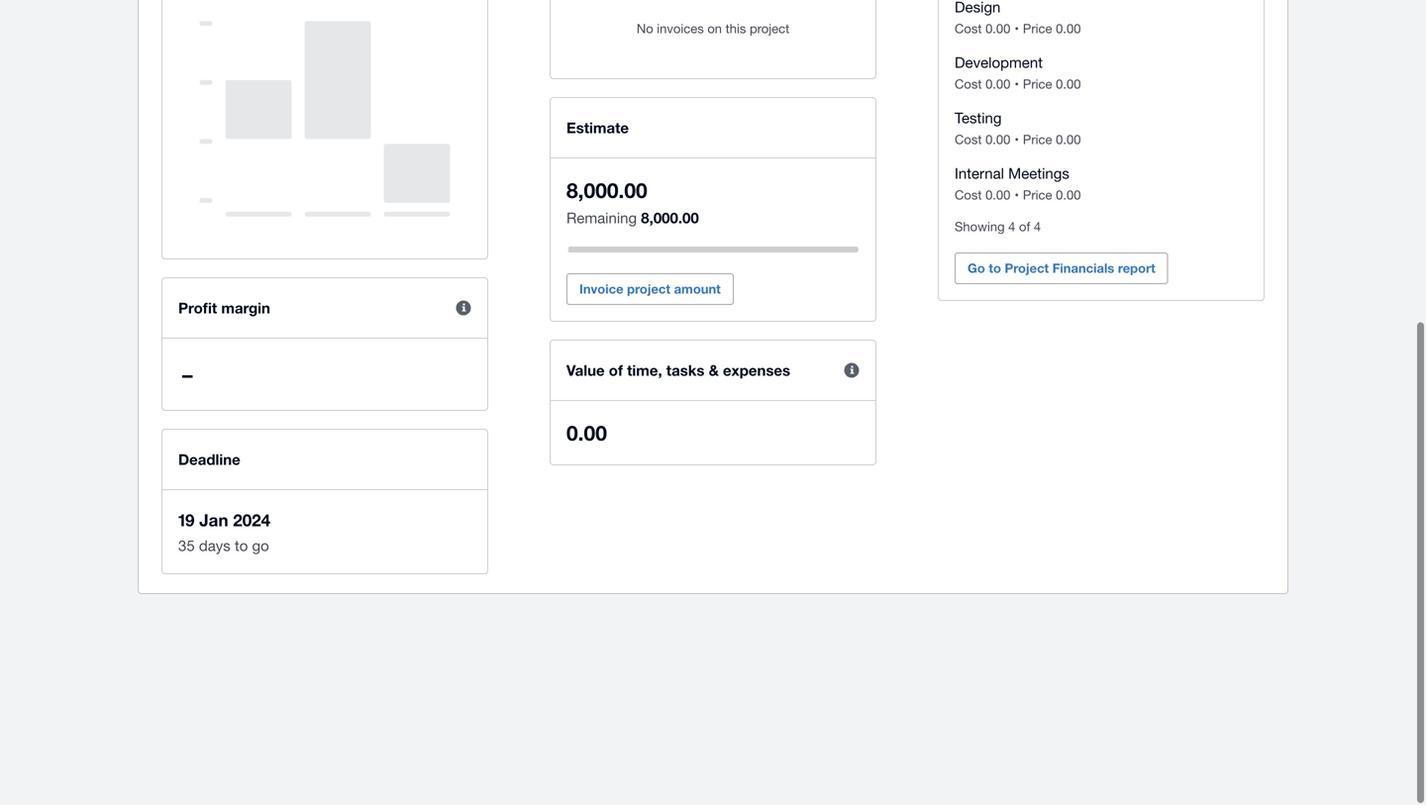 Task type: locate. For each thing, give the bounding box(es) containing it.
3 price from the top
[[1023, 132, 1052, 147]]

price down meetings
[[1023, 187, 1052, 203]]

3 • from the top
[[1014, 132, 1019, 147]]

testing cost 0.00 • price 0.00
[[955, 109, 1081, 147]]

project right this
[[750, 21, 789, 36]]

• down development
[[1014, 76, 1019, 92]]

cost inside testing cost 0.00 • price 0.00
[[955, 132, 982, 147]]

8,000.00 remaining 8,000.00
[[566, 178, 699, 227]]

1 vertical spatial of
[[609, 361, 623, 379]]

no
[[637, 21, 653, 36]]

0 horizontal spatial project
[[627, 281, 670, 297]]

1 cost from the top
[[955, 21, 982, 36]]

project
[[750, 21, 789, 36], [627, 281, 670, 297]]

0.00 up development
[[985, 21, 1011, 36]]

cost up development
[[955, 21, 982, 36]]

1 price from the top
[[1023, 21, 1052, 36]]

cost inside the internal meetings cost 0.00 • price 0.00
[[955, 187, 982, 203]]

4
[[1008, 219, 1015, 234], [1034, 219, 1041, 234]]

report
[[1118, 260, 1155, 276]]

to inside 19 jan 2024 35 days to go
[[235, 537, 248, 554]]

margin
[[221, 299, 270, 317]]

price up development cost 0.00 • price 0.00
[[1023, 21, 1052, 36]]

• up meetings
[[1014, 132, 1019, 147]]

development cost 0.00 • price 0.00
[[955, 53, 1081, 92]]

price inside the internal meetings cost 0.00 • price 0.00
[[1023, 187, 1052, 203]]

to
[[989, 260, 1001, 276], [235, 537, 248, 554]]

8,000.00 up remaining
[[566, 178, 647, 203]]

profit
[[178, 299, 217, 317]]

19 jan 2024 35 days to go
[[178, 510, 270, 554]]

of up "project"
[[1019, 219, 1030, 234]]

0.00
[[985, 21, 1011, 36], [1056, 21, 1081, 36], [985, 76, 1011, 92], [1056, 76, 1081, 92], [985, 132, 1011, 147], [1056, 132, 1081, 147], [985, 187, 1011, 203], [1056, 187, 1081, 203], [566, 420, 607, 445]]

1 horizontal spatial of
[[1019, 219, 1030, 234]]

4 cost from the top
[[955, 187, 982, 203]]

4 • from the top
[[1014, 187, 1019, 203]]

2 • from the top
[[1014, 76, 1019, 92]]

value of time, tasks & expenses
[[566, 361, 790, 379]]

amount
[[674, 281, 721, 297]]

no invoices on this project
[[637, 21, 789, 36]]

price down development
[[1023, 76, 1052, 92]]

8,000.00
[[566, 178, 647, 203], [641, 209, 699, 227]]

more info image
[[832, 351, 872, 390]]

4 price from the top
[[1023, 187, 1052, 203]]

0 vertical spatial to
[[989, 260, 1001, 276]]

8,000.00 right remaining
[[641, 209, 699, 227]]

0 horizontal spatial 4
[[1008, 219, 1015, 234]]

no profit information available image
[[200, 0, 450, 239]]

4 right showing
[[1008, 219, 1015, 234]]

price up meetings
[[1023, 132, 1052, 147]]

financials
[[1052, 260, 1114, 276]]

2 cost from the top
[[955, 76, 982, 92]]

deadline
[[178, 451, 240, 468]]

to inside button
[[989, 260, 1001, 276]]

to right go
[[989, 260, 1001, 276]]

of left "time," at the left top
[[609, 361, 623, 379]]

cost
[[955, 21, 982, 36], [955, 76, 982, 92], [955, 132, 982, 147], [955, 187, 982, 203]]

0 horizontal spatial to
[[235, 537, 248, 554]]

internal
[[955, 164, 1004, 182]]

• inside the internal meetings cost 0.00 • price 0.00
[[1014, 187, 1019, 203]]

cost inside development cost 0.00 • price 0.00
[[955, 76, 982, 92]]

price
[[1023, 21, 1052, 36], [1023, 76, 1052, 92], [1023, 132, 1052, 147], [1023, 187, 1052, 203]]

3 cost from the top
[[955, 132, 982, 147]]

of
[[1019, 219, 1030, 234], [609, 361, 623, 379]]

1 horizontal spatial project
[[750, 21, 789, 36]]

• inside testing cost 0.00 • price 0.00
[[1014, 132, 1019, 147]]

cost down testing
[[955, 132, 982, 147]]

invoices
[[657, 21, 704, 36]]

cost up testing
[[955, 76, 982, 92]]

1 vertical spatial to
[[235, 537, 248, 554]]

0.00 down testing
[[985, 132, 1011, 147]]

value
[[566, 361, 605, 379]]

4 up "project"
[[1034, 219, 1041, 234]]

2 price from the top
[[1023, 76, 1052, 92]]

1 vertical spatial project
[[627, 281, 670, 297]]

go to project financials report button
[[955, 253, 1168, 284]]

19
[[178, 510, 195, 530]]

1 horizontal spatial to
[[989, 260, 1001, 276]]

testing
[[955, 109, 1002, 126]]

1 horizontal spatial 4
[[1034, 219, 1041, 234]]

•
[[1014, 21, 1019, 36], [1014, 76, 1019, 92], [1014, 132, 1019, 147], [1014, 187, 1019, 203]]

• down meetings
[[1014, 187, 1019, 203]]

project right invoice
[[627, 281, 670, 297]]

estimate
[[566, 119, 629, 137]]

• up development
[[1014, 21, 1019, 36]]

to left go
[[235, 537, 248, 554]]

2 4 from the left
[[1034, 219, 1041, 234]]

cost down internal
[[955, 187, 982, 203]]

0 vertical spatial project
[[750, 21, 789, 36]]



Task type: vqa. For each thing, say whether or not it's contained in the screenshot.
8,000.00
yes



Task type: describe. For each thing, give the bounding box(es) containing it.
invoice
[[579, 281, 623, 297]]

0.00 down value
[[566, 420, 607, 445]]

1 vertical spatial 8,000.00
[[641, 209, 699, 227]]

price inside testing cost 0.00 • price 0.00
[[1023, 132, 1052, 147]]

cost 0.00 • price 0.00
[[955, 21, 1081, 36]]

invoice project amount button
[[566, 273, 734, 305]]

more info image
[[444, 288, 483, 328]]

tasks
[[666, 361, 705, 379]]

jan
[[199, 510, 228, 530]]

1 4 from the left
[[1008, 219, 1015, 234]]

expenses
[[723, 361, 790, 379]]

0 vertical spatial 8,000.00
[[566, 178, 647, 203]]

0.00 down meetings
[[1056, 187, 1081, 203]]

price inside development cost 0.00 • price 0.00
[[1023, 76, 1052, 92]]

2024
[[233, 510, 270, 530]]

0.00 up development cost 0.00 • price 0.00
[[1056, 21, 1081, 36]]

0.00 down internal
[[985, 187, 1011, 203]]

0.00 up testing cost 0.00 • price 0.00
[[1056, 76, 1081, 92]]

–
[[182, 362, 193, 387]]

development
[[955, 53, 1043, 71]]

• inside development cost 0.00 • price 0.00
[[1014, 76, 1019, 92]]

0.00 down development
[[985, 76, 1011, 92]]

profit margin
[[178, 299, 270, 317]]

on
[[707, 21, 722, 36]]

invoice project amount
[[579, 281, 721, 297]]

remaining
[[566, 209, 637, 226]]

&
[[709, 361, 719, 379]]

project inside button
[[627, 281, 670, 297]]

showing
[[955, 219, 1005, 234]]

showing 4 of 4
[[955, 219, 1041, 234]]

project
[[1005, 260, 1049, 276]]

35
[[178, 537, 195, 554]]

1 • from the top
[[1014, 21, 1019, 36]]

days
[[199, 537, 231, 554]]

go
[[968, 260, 985, 276]]

0.00 up meetings
[[1056, 132, 1081, 147]]

go
[[252, 537, 269, 554]]

internal meetings cost 0.00 • price 0.00
[[955, 164, 1081, 203]]

time,
[[627, 361, 662, 379]]

0 horizontal spatial of
[[609, 361, 623, 379]]

0 vertical spatial of
[[1019, 219, 1030, 234]]

go to project financials report
[[968, 260, 1155, 276]]

meetings
[[1008, 164, 1069, 182]]

this
[[726, 21, 746, 36]]



